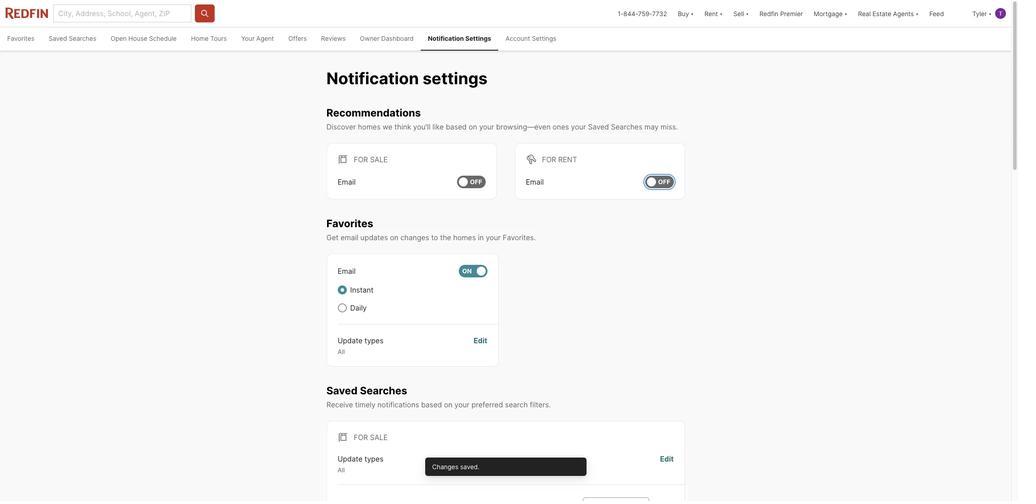 Task type: locate. For each thing, give the bounding box(es) containing it.
favorites inside "favorites get email updates on changes to the homes in your favorites."
[[327, 217, 373, 230]]

0 vertical spatial edit button
[[474, 335, 488, 356]]

buy ▾ button
[[678, 0, 694, 27]]

2 horizontal spatial on
[[469, 122, 477, 131]]

redfin premier
[[760, 10, 804, 17]]

on left preferred
[[444, 400, 453, 409]]

your
[[479, 122, 494, 131], [571, 122, 586, 131], [486, 233, 501, 242], [455, 400, 470, 409]]

your right in
[[486, 233, 501, 242]]

searches for saved searches receive timely notifications based on your preferred search filters.
[[360, 385, 407, 397]]

your agent
[[241, 35, 274, 42]]

notification
[[428, 35, 464, 42], [327, 69, 419, 88]]

1 horizontal spatial settings
[[532, 35, 557, 42]]

favorites inside "link"
[[7, 35, 34, 42]]

saved
[[49, 35, 67, 42], [588, 122, 609, 131], [327, 385, 358, 397]]

2 sale from the top
[[370, 433, 388, 442]]

▾ left user photo
[[989, 10, 992, 17]]

your left preferred
[[455, 400, 470, 409]]

searches inside saved searches receive timely notifications based on your preferred search filters.
[[360, 385, 407, 397]]

your inside "favorites get email updates on changes to the homes in your favorites."
[[486, 233, 501, 242]]

844-
[[624, 10, 639, 17]]

feed button
[[925, 0, 968, 27]]

searches left may
[[611, 122, 643, 131]]

favorites.
[[503, 233, 536, 242]]

saved for saved searches receive timely notifications based on your preferred search filters.
[[327, 385, 358, 397]]

0 horizontal spatial searches
[[69, 35, 96, 42]]

0 vertical spatial sale
[[370, 155, 388, 164]]

▾ right buy
[[691, 10, 694, 17]]

0 horizontal spatial notification
[[327, 69, 419, 88]]

0 horizontal spatial favorites
[[7, 35, 34, 42]]

2 settings from the left
[[532, 35, 557, 42]]

1 off from the left
[[470, 178, 482, 186]]

▾ inside mortgage ▾ dropdown button
[[845, 10, 848, 17]]

offers link
[[281, 27, 314, 51]]

0 vertical spatial saved
[[49, 35, 67, 42]]

sale
[[370, 155, 388, 164], [370, 433, 388, 442]]

feed
[[930, 10, 945, 17]]

saved up "receive"
[[327, 385, 358, 397]]

for sale down the we
[[354, 155, 388, 164]]

0 vertical spatial notification
[[428, 35, 464, 42]]

off
[[470, 178, 482, 186], [659, 178, 671, 186]]

1 vertical spatial on
[[390, 233, 399, 242]]

may
[[645, 122, 659, 131]]

▾ right the rent
[[720, 10, 723, 17]]

0 horizontal spatial off
[[470, 178, 482, 186]]

2 all from the top
[[338, 466, 345, 474]]

for left rent
[[542, 155, 557, 164]]

1 vertical spatial saved
[[588, 122, 609, 131]]

for
[[354, 155, 368, 164], [542, 155, 557, 164], [354, 433, 368, 442]]

on inside the recommendations discover homes we think you'll like based on your browsing—even ones your saved searches may miss.
[[469, 122, 477, 131]]

1 vertical spatial searches
[[611, 122, 643, 131]]

mortgage ▾
[[814, 10, 848, 17]]

saved for saved searches
[[49, 35, 67, 42]]

notification up settings
[[428, 35, 464, 42]]

buy
[[678, 10, 689, 17]]

2 horizontal spatial searches
[[611, 122, 643, 131]]

1 vertical spatial update
[[338, 455, 363, 464]]

on inside saved searches receive timely notifications based on your preferred search filters.
[[444, 400, 453, 409]]

0 horizontal spatial saved
[[49, 35, 67, 42]]

you'll
[[413, 122, 431, 131]]

sale down the timely
[[370, 433, 388, 442]]

estate
[[873, 10, 892, 17]]

searches left open
[[69, 35, 96, 42]]

on right updates
[[390, 233, 399, 242]]

0 vertical spatial searches
[[69, 35, 96, 42]]

2 horizontal spatial saved
[[588, 122, 609, 131]]

updates
[[361, 233, 388, 242]]

open house schedule link
[[104, 27, 184, 51]]

notification up recommendations
[[327, 69, 419, 88]]

2 vertical spatial saved
[[327, 385, 358, 397]]

City, Address, School, Agent, ZIP search field
[[53, 4, 191, 22]]

sale down the we
[[370, 155, 388, 164]]

1 horizontal spatial searches
[[360, 385, 407, 397]]

daily
[[350, 303, 367, 312]]

1 for sale from the top
[[354, 155, 388, 164]]

0 vertical spatial for sale
[[354, 155, 388, 164]]

ones
[[553, 122, 569, 131]]

1 settings from the left
[[466, 35, 491, 42]]

based right notifications
[[421, 400, 442, 409]]

▾
[[691, 10, 694, 17], [720, 10, 723, 17], [746, 10, 749, 17], [845, 10, 848, 17], [916, 10, 919, 17], [989, 10, 992, 17]]

0 vertical spatial based
[[446, 122, 467, 131]]

2 off from the left
[[659, 178, 671, 186]]

searches up notifications
[[360, 385, 407, 397]]

edit
[[474, 336, 488, 345], [660, 455, 674, 464]]

settings left account
[[466, 35, 491, 42]]

email for for sale
[[338, 177, 356, 186]]

6 ▾ from the left
[[989, 10, 992, 17]]

1 update from the top
[[338, 336, 363, 345]]

0 vertical spatial edit
[[474, 336, 488, 345]]

rent ▾
[[705, 10, 723, 17]]

▾ inside rent ▾ dropdown button
[[720, 10, 723, 17]]

0 horizontal spatial based
[[421, 400, 442, 409]]

1 vertical spatial types
[[365, 455, 384, 464]]

on
[[469, 122, 477, 131], [390, 233, 399, 242], [444, 400, 453, 409]]

rent ▾ button
[[700, 0, 729, 27]]

Daily radio
[[338, 303, 347, 312]]

timely
[[355, 400, 376, 409]]

0 horizontal spatial on
[[390, 233, 399, 242]]

based right like
[[446, 122, 467, 131]]

settings for account settings
[[532, 35, 557, 42]]

4 ▾ from the left
[[845, 10, 848, 17]]

1 sale from the top
[[370, 155, 388, 164]]

based
[[446, 122, 467, 131], [421, 400, 442, 409]]

reviews
[[321, 35, 346, 42]]

▾ inside sell ▾ dropdown button
[[746, 10, 749, 17]]

0 horizontal spatial edit button
[[474, 335, 488, 356]]

1 horizontal spatial notification
[[428, 35, 464, 42]]

email for for rent
[[526, 177, 544, 186]]

1 vertical spatial edit
[[660, 455, 674, 464]]

1 vertical spatial for sale
[[354, 433, 388, 442]]

receive
[[327, 400, 353, 409]]

searches inside 'link'
[[69, 35, 96, 42]]

▾ right the "mortgage"
[[845, 10, 848, 17]]

account
[[506, 35, 530, 42]]

update
[[338, 336, 363, 345], [338, 455, 363, 464]]

rent
[[705, 10, 718, 17]]

your right ones
[[571, 122, 586, 131]]

saved inside saved searches receive timely notifications based on your preferred search filters.
[[327, 385, 358, 397]]

settings
[[466, 35, 491, 42], [532, 35, 557, 42]]

1 vertical spatial update types all
[[338, 455, 384, 474]]

2 vertical spatial on
[[444, 400, 453, 409]]

759-
[[639, 10, 653, 17]]

1 horizontal spatial favorites
[[327, 217, 373, 230]]

0 vertical spatial favorites
[[7, 35, 34, 42]]

None checkbox
[[457, 176, 486, 188], [645, 176, 674, 188], [459, 265, 488, 277], [457, 176, 486, 188], [645, 176, 674, 188], [459, 265, 488, 277]]

2 ▾ from the left
[[720, 10, 723, 17]]

mortgage ▾ button
[[809, 0, 853, 27]]

sell ▾ button
[[734, 0, 749, 27]]

0 vertical spatial types
[[365, 336, 384, 345]]

1 vertical spatial all
[[338, 466, 345, 474]]

1 horizontal spatial on
[[444, 400, 453, 409]]

we
[[383, 122, 393, 131]]

0 vertical spatial update
[[338, 336, 363, 345]]

▾ right sell
[[746, 10, 749, 17]]

on inside "favorites get email updates on changes to the homes in your favorites."
[[390, 233, 399, 242]]

▾ inside buy ▾ dropdown button
[[691, 10, 694, 17]]

1 ▾ from the left
[[691, 10, 694, 17]]

0 vertical spatial all
[[338, 348, 345, 355]]

for sale
[[354, 155, 388, 164], [354, 433, 388, 442]]

1 horizontal spatial saved
[[327, 385, 358, 397]]

homes down recommendations
[[358, 122, 381, 131]]

0 vertical spatial update types all
[[338, 336, 384, 355]]

searches
[[69, 35, 96, 42], [611, 122, 643, 131], [360, 385, 407, 397]]

submit search image
[[200, 9, 209, 18]]

saved inside 'link'
[[49, 35, 67, 42]]

saved right ones
[[588, 122, 609, 131]]

settings right account
[[532, 35, 557, 42]]

5 ▾ from the left
[[916, 10, 919, 17]]

1 vertical spatial notification
[[327, 69, 419, 88]]

homes inside the recommendations discover homes we think you'll like based on your browsing—even ones your saved searches may miss.
[[358, 122, 381, 131]]

favorites get email updates on changes to the homes in your favorites.
[[327, 217, 536, 242]]

edit button
[[474, 335, 488, 356], [660, 454, 674, 474]]

favorites
[[7, 35, 34, 42], [327, 217, 373, 230]]

3 ▾ from the left
[[746, 10, 749, 17]]

tyler ▾
[[973, 10, 992, 17]]

types
[[365, 336, 384, 345], [365, 455, 384, 464]]

notification for notification settings
[[327, 69, 419, 88]]

1 vertical spatial homes
[[453, 233, 476, 242]]

sell ▾ button
[[729, 0, 755, 27]]

1 vertical spatial favorites
[[327, 217, 373, 230]]

homes left in
[[453, 233, 476, 242]]

recommendations
[[327, 107, 421, 119]]

▾ right agents at the top of the page
[[916, 10, 919, 17]]

0 vertical spatial homes
[[358, 122, 381, 131]]

0 horizontal spatial settings
[[466, 35, 491, 42]]

1 horizontal spatial off
[[659, 178, 671, 186]]

1 vertical spatial edit button
[[660, 454, 674, 474]]

0 horizontal spatial homes
[[358, 122, 381, 131]]

changes
[[401, 233, 429, 242]]

for sale down the timely
[[354, 433, 388, 442]]

2 vertical spatial searches
[[360, 385, 407, 397]]

0 vertical spatial on
[[469, 122, 477, 131]]

1 horizontal spatial based
[[446, 122, 467, 131]]

account settings link
[[499, 27, 564, 51]]

on right like
[[469, 122, 477, 131]]

in
[[478, 233, 484, 242]]

the
[[440, 233, 451, 242]]

1 vertical spatial sale
[[370, 433, 388, 442]]

saved right "favorites" "link"
[[49, 35, 67, 42]]

1 all from the top
[[338, 348, 345, 355]]

1 vertical spatial based
[[421, 400, 442, 409]]

1 horizontal spatial homes
[[453, 233, 476, 242]]



Task type: describe. For each thing, give the bounding box(es) containing it.
filters.
[[530, 400, 551, 409]]

notification for notification settings
[[428, 35, 464, 42]]

discover
[[327, 122, 356, 131]]

changes saved.
[[432, 463, 480, 471]]

searches for saved searches
[[69, 35, 96, 42]]

settings
[[423, 69, 488, 88]]

notifications
[[378, 400, 419, 409]]

notification settings
[[327, 69, 488, 88]]

▾ inside the real estate agents ▾ 'link'
[[916, 10, 919, 17]]

redfin
[[760, 10, 779, 17]]

saved searches
[[49, 35, 96, 42]]

your agent link
[[234, 27, 281, 51]]

rent ▾ button
[[705, 0, 723, 27]]

based inside saved searches receive timely notifications based on your preferred search filters.
[[421, 400, 442, 409]]

notification settings link
[[421, 27, 499, 51]]

favorites for favorites get email updates on changes to the homes in your favorites.
[[327, 217, 373, 230]]

real estate agents ▾ button
[[853, 0, 925, 27]]

off for for rent
[[659, 178, 671, 186]]

buy ▾ button
[[673, 0, 700, 27]]

user photo image
[[996, 8, 1007, 19]]

saved searches link
[[42, 27, 104, 51]]

redfin premier button
[[755, 0, 809, 27]]

2 update types all from the top
[[338, 455, 384, 474]]

home tours
[[191, 35, 227, 42]]

your left the browsing—even
[[479, 122, 494, 131]]

mortgage
[[814, 10, 843, 17]]

1 horizontal spatial edit
[[660, 455, 674, 464]]

based inside the recommendations discover homes we think you'll like based on your browsing—even ones your saved searches may miss.
[[446, 122, 467, 131]]

owner dashboard
[[360, 35, 414, 42]]

▾ for rent ▾
[[720, 10, 723, 17]]

open
[[111, 35, 127, 42]]

▾ for mortgage ▾
[[845, 10, 848, 17]]

like
[[433, 122, 444, 131]]

dashboard
[[382, 35, 414, 42]]

agents
[[894, 10, 915, 17]]

tours
[[210, 35, 227, 42]]

saved.
[[460, 463, 480, 471]]

Instant radio
[[338, 285, 347, 294]]

1-
[[618, 10, 624, 17]]

agent
[[256, 35, 274, 42]]

reviews link
[[314, 27, 353, 51]]

your inside saved searches receive timely notifications based on your preferred search filters.
[[455, 400, 470, 409]]

get
[[327, 233, 339, 242]]

2 for sale from the top
[[354, 433, 388, 442]]

sell ▾
[[734, 10, 749, 17]]

off for for sale
[[470, 178, 482, 186]]

saved searches receive timely notifications based on your preferred search filters.
[[327, 385, 551, 409]]

home
[[191, 35, 209, 42]]

real estate agents ▾ link
[[859, 0, 919, 27]]

▾ for sell ▾
[[746, 10, 749, 17]]

1 update types all from the top
[[338, 336, 384, 355]]

buy ▾
[[678, 10, 694, 17]]

account settings
[[506, 35, 557, 42]]

▾ for buy ▾
[[691, 10, 694, 17]]

▾ for tyler ▾
[[989, 10, 992, 17]]

7732
[[653, 10, 667, 17]]

1-844-759-7732 link
[[618, 10, 667, 17]]

real
[[859, 10, 871, 17]]

search
[[505, 400, 528, 409]]

for down the timely
[[354, 433, 368, 442]]

home tours link
[[184, 27, 234, 51]]

1 types from the top
[[365, 336, 384, 345]]

instant
[[350, 285, 374, 294]]

real estate agents ▾
[[859, 10, 919, 17]]

notification settings
[[428, 35, 491, 42]]

for rent
[[542, 155, 577, 164]]

saved inside the recommendations discover homes we think you'll like based on your browsing—even ones your saved searches may miss.
[[588, 122, 609, 131]]

email
[[341, 233, 359, 242]]

changes
[[432, 463, 459, 471]]

rent
[[559, 155, 577, 164]]

for down "discover"
[[354, 155, 368, 164]]

your
[[241, 35, 255, 42]]

schedule
[[149, 35, 177, 42]]

favorites for favorites
[[7, 35, 34, 42]]

browsing—even
[[496, 122, 551, 131]]

recommendations discover homes we think you'll like based on your browsing—even ones your saved searches may miss.
[[327, 107, 678, 131]]

think
[[395, 122, 411, 131]]

preferred
[[472, 400, 503, 409]]

favorites link
[[0, 27, 42, 51]]

2 update from the top
[[338, 455, 363, 464]]

sell
[[734, 10, 745, 17]]

premier
[[781, 10, 804, 17]]

owner
[[360, 35, 380, 42]]

offers
[[289, 35, 307, 42]]

homes inside "favorites get email updates on changes to the homes in your favorites."
[[453, 233, 476, 242]]

miss.
[[661, 122, 678, 131]]

mortgage ▾ button
[[814, 0, 848, 27]]

1-844-759-7732
[[618, 10, 667, 17]]

to
[[432, 233, 438, 242]]

house
[[128, 35, 147, 42]]

1 horizontal spatial edit button
[[660, 454, 674, 474]]

searches inside the recommendations discover homes we think you'll like based on your browsing—even ones your saved searches may miss.
[[611, 122, 643, 131]]

on
[[462, 267, 472, 275]]

owner dashboard link
[[353, 27, 421, 51]]

0 horizontal spatial edit
[[474, 336, 488, 345]]

settings for notification settings
[[466, 35, 491, 42]]

open house schedule
[[111, 35, 177, 42]]

2 types from the top
[[365, 455, 384, 464]]

tyler
[[973, 10, 988, 17]]



Task type: vqa. For each thing, say whether or not it's contained in the screenshot.
'Account Settings' link
yes



